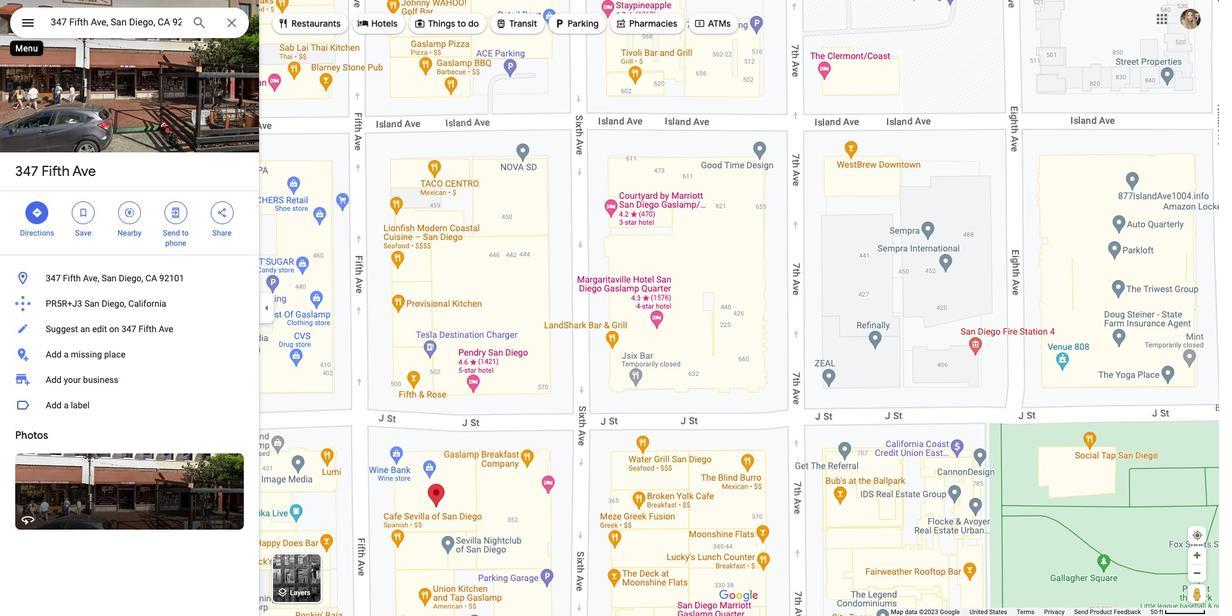 Task type: locate. For each thing, give the bounding box(es) containing it.
347 fifth ave
[[15, 163, 96, 180]]

fifth inside button
[[63, 273, 81, 283]]

50 ft button
[[1151, 609, 1206, 616]]

send product feedback
[[1075, 609, 1142, 616]]

pr5r+j3
[[46, 299, 82, 309]]

diego,
[[119, 273, 143, 283], [102, 299, 126, 309]]

347 right on
[[121, 324, 136, 334]]

1 a from the top
[[64, 349, 69, 360]]


[[170, 206, 182, 220]]

ave
[[72, 163, 96, 180], [159, 324, 173, 334]]

fifth for ave,
[[63, 273, 81, 283]]

add a missing place
[[46, 349, 126, 360]]

1 vertical spatial 347
[[46, 273, 61, 283]]

zoom out image
[[1193, 569, 1202, 578]]

phone
[[165, 239, 186, 248]]

2 vertical spatial fifth
[[139, 324, 157, 334]]

0 vertical spatial fifth
[[42, 163, 70, 180]]

a for missing
[[64, 349, 69, 360]]

2 add from the top
[[46, 375, 62, 385]]

a for label
[[64, 400, 69, 410]]

1 vertical spatial ave
[[159, 324, 173, 334]]

0 horizontal spatial san
[[84, 299, 99, 309]]

atms
[[708, 18, 731, 29]]

a left missing
[[64, 349, 69, 360]]

things
[[428, 18, 455, 29]]

map data ©2023 google
[[891, 609, 960, 616]]

2 vertical spatial 347
[[121, 324, 136, 334]]

add left your
[[46, 375, 62, 385]]

0 vertical spatial a
[[64, 349, 69, 360]]

1 vertical spatial diego,
[[102, 299, 126, 309]]

1 vertical spatial add
[[46, 375, 62, 385]]

ave down california
[[159, 324, 173, 334]]

google account: michelle dermenjian  
(michelle.dermenjian@adept.ai) image
[[1181, 9, 1201, 29]]

google maps element
[[0, 0, 1220, 616]]

add for add your business
[[46, 375, 62, 385]]

restaurants
[[292, 18, 341, 29]]

2 a from the top
[[64, 400, 69, 410]]

0 vertical spatial add
[[46, 349, 62, 360]]

save
[[75, 229, 91, 238]]

347 up the 
[[15, 163, 38, 180]]

50 ft
[[1151, 609, 1164, 616]]

diego, left the "ca"
[[119, 273, 143, 283]]

3 add from the top
[[46, 400, 62, 410]]

to left do
[[458, 18, 466, 29]]

2 horizontal spatial 347
[[121, 324, 136, 334]]

0 horizontal spatial ave
[[72, 163, 96, 180]]

privacy button
[[1045, 608, 1065, 616]]

ave up  at the left
[[72, 163, 96, 180]]

do
[[468, 18, 479, 29]]


[[554, 17, 565, 30]]

347 up pr5r+j3
[[46, 273, 61, 283]]

1 add from the top
[[46, 349, 62, 360]]

send up phone at the left of the page
[[163, 229, 180, 238]]

to
[[458, 18, 466, 29], [182, 229, 189, 238]]

0 vertical spatial 347
[[15, 163, 38, 180]]

google
[[940, 609, 960, 616]]

suggest an edit on 347 fifth ave
[[46, 324, 173, 334]]

fifth
[[42, 163, 70, 180], [63, 273, 81, 283], [139, 324, 157, 334]]

san right ave,
[[102, 273, 117, 283]]

347 fifth ave, san diego, ca 92101 button
[[0, 266, 259, 291]]

a left the label
[[64, 400, 69, 410]]

347 inside button
[[46, 273, 61, 283]]

None field
[[51, 15, 182, 30]]


[[31, 206, 43, 220]]

terms
[[1017, 609, 1035, 616]]

 atms
[[694, 17, 731, 30]]

send inside send to phone
[[163, 229, 180, 238]]

send to phone
[[163, 229, 189, 248]]

 transit
[[496, 17, 537, 30]]


[[78, 206, 89, 220]]

1 horizontal spatial 347
[[46, 273, 61, 283]]

2 vertical spatial add
[[46, 400, 62, 410]]

send product feedback button
[[1075, 608, 1142, 616]]

feedback
[[1114, 609, 1142, 616]]


[[694, 17, 706, 30]]

0 horizontal spatial send
[[163, 229, 180, 238]]

1 vertical spatial a
[[64, 400, 69, 410]]

1 vertical spatial to
[[182, 229, 189, 238]]

fifth up the 
[[42, 163, 70, 180]]

map
[[891, 609, 904, 616]]


[[357, 17, 369, 30]]

send
[[163, 229, 180, 238], [1075, 609, 1089, 616]]

1 horizontal spatial ave
[[159, 324, 173, 334]]

san down ave,
[[84, 299, 99, 309]]

suggest an edit on 347 fifth ave button
[[0, 316, 259, 342]]

add a label
[[46, 400, 90, 410]]


[[496, 17, 507, 30]]

1 horizontal spatial send
[[1075, 609, 1089, 616]]

footer
[[891, 608, 1151, 616]]

pr5r+j3 san diego, california
[[46, 299, 166, 309]]

suggest
[[46, 324, 78, 334]]

add down suggest
[[46, 349, 62, 360]]

347
[[15, 163, 38, 180], [46, 273, 61, 283], [121, 324, 136, 334]]

united
[[970, 609, 988, 616]]

edit
[[92, 324, 107, 334]]

1 horizontal spatial to
[[458, 18, 466, 29]]

347 for 347 fifth ave
[[15, 163, 38, 180]]

send left product
[[1075, 609, 1089, 616]]

send inside button
[[1075, 609, 1089, 616]]

0 horizontal spatial to
[[182, 229, 189, 238]]

1 vertical spatial send
[[1075, 609, 1089, 616]]

your
[[64, 375, 81, 385]]

add left the label
[[46, 400, 62, 410]]


[[124, 206, 135, 220]]


[[20, 14, 36, 32]]

add your business
[[46, 375, 119, 385]]

directions
[[20, 229, 54, 238]]

 search field
[[10, 8, 249, 41]]

footer containing map data ©2023 google
[[891, 608, 1151, 616]]

pharmacies
[[629, 18, 678, 29]]

united states
[[970, 609, 1008, 616]]

add for add a label
[[46, 400, 62, 410]]

san
[[102, 273, 117, 283], [84, 299, 99, 309]]

show street view coverage image
[[1189, 584, 1207, 603]]

fifth down california
[[139, 324, 157, 334]]

1 horizontal spatial san
[[102, 273, 117, 283]]

add
[[46, 349, 62, 360], [46, 375, 62, 385], [46, 400, 62, 410]]

1 vertical spatial fifth
[[63, 273, 81, 283]]

 pharmacies
[[616, 17, 678, 30]]

hotels
[[371, 18, 398, 29]]

347 Fifth Ave, San Diego, CA 92101 field
[[10, 8, 249, 38]]

347 for 347 fifth ave, san diego, ca 92101
[[46, 273, 61, 283]]

ft
[[1160, 609, 1164, 616]]

0 vertical spatial to
[[458, 18, 466, 29]]

add a label button
[[0, 393, 259, 418]]

0 horizontal spatial 347
[[15, 163, 38, 180]]

0 vertical spatial send
[[163, 229, 180, 238]]

none field inside 347 fifth ave, san diego, ca 92101 field
[[51, 15, 182, 30]]

to up phone at the left of the page
[[182, 229, 189, 238]]

a
[[64, 349, 69, 360], [64, 400, 69, 410]]

footer inside google maps element
[[891, 608, 1151, 616]]

fifth left ave,
[[63, 273, 81, 283]]

diego, up on
[[102, 299, 126, 309]]



Task type: describe. For each thing, give the bounding box(es) containing it.
 restaurants
[[278, 17, 341, 30]]

fifth for ave
[[42, 163, 70, 180]]

0 vertical spatial diego,
[[119, 273, 143, 283]]

347 inside button
[[121, 324, 136, 334]]


[[278, 17, 289, 30]]

zoom in image
[[1193, 551, 1202, 560]]

©2023
[[920, 609, 939, 616]]

privacy
[[1045, 609, 1065, 616]]

california
[[128, 299, 166, 309]]

add for add a missing place
[[46, 349, 62, 360]]

0 vertical spatial san
[[102, 273, 117, 283]]

 hotels
[[357, 17, 398, 30]]


[[414, 17, 426, 30]]

ave inside button
[[159, 324, 173, 334]]

 things to do
[[414, 17, 479, 30]]

parking
[[568, 18, 599, 29]]

collapse side panel image
[[260, 301, 274, 315]]

label
[[71, 400, 90, 410]]

0 vertical spatial ave
[[72, 163, 96, 180]]


[[616, 17, 627, 30]]

place
[[104, 349, 126, 360]]

on
[[109, 324, 119, 334]]

united states button
[[970, 608, 1008, 616]]

nearby
[[118, 229, 142, 238]]

show your location image
[[1192, 530, 1204, 541]]

to inside  things to do
[[458, 18, 466, 29]]


[[216, 206, 228, 220]]

send for send product feedback
[[1075, 609, 1089, 616]]

terms button
[[1017, 608, 1035, 616]]

 button
[[10, 8, 46, 41]]

missing
[[71, 349, 102, 360]]

states
[[990, 609, 1008, 616]]

347 fifth ave main content
[[0, 0, 259, 616]]

an
[[80, 324, 90, 334]]

add a missing place button
[[0, 342, 259, 367]]

pr5r+j3 san diego, california button
[[0, 291, 259, 316]]

ave,
[[83, 273, 99, 283]]

product
[[1090, 609, 1113, 616]]

share
[[212, 229, 232, 238]]

send for send to phone
[[163, 229, 180, 238]]

actions for 347 fifth ave region
[[0, 191, 259, 255]]

to inside send to phone
[[182, 229, 189, 238]]

business
[[83, 375, 119, 385]]

layers
[[290, 589, 311, 597]]

92101
[[159, 273, 184, 283]]

data
[[905, 609, 918, 616]]

50
[[1151, 609, 1158, 616]]

ca
[[146, 273, 157, 283]]

transit
[[510, 18, 537, 29]]

photos
[[15, 429, 48, 442]]

1 vertical spatial san
[[84, 299, 99, 309]]

add your business link
[[0, 367, 259, 393]]

fifth inside button
[[139, 324, 157, 334]]

347 fifth ave, san diego, ca 92101
[[46, 273, 184, 283]]

 parking
[[554, 17, 599, 30]]



Task type: vqa. For each thing, say whether or not it's contained in the screenshot.


